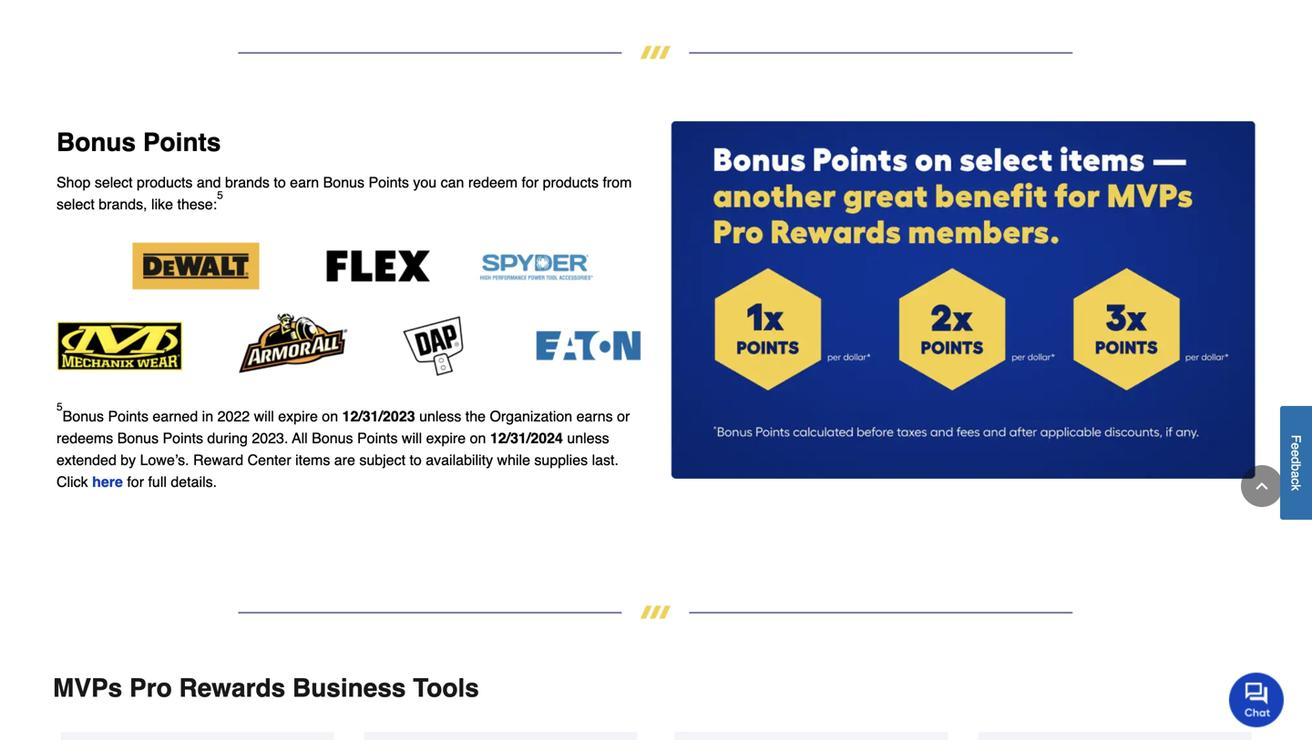 Task type: locate. For each thing, give the bounding box(es) containing it.
0 vertical spatial on
[[322, 408, 338, 425]]

points
[[143, 128, 221, 157], [369, 174, 409, 191], [108, 408, 148, 425], [163, 430, 203, 447], [357, 430, 398, 447]]

0 horizontal spatial will
[[254, 408, 274, 425]]

bonus up redeems
[[63, 408, 104, 425]]

0 vertical spatial select
[[95, 174, 133, 191]]

5 left "brands"
[[217, 189, 223, 202]]

earns
[[576, 408, 613, 425]]

mvps
[[53, 674, 122, 703]]

on up unless extended by lowe's. reward center items are subject to availability while supplies last. click
[[322, 408, 338, 425]]

0 vertical spatial unless
[[419, 408, 461, 425]]

center
[[247, 452, 291, 469]]

0 vertical spatial for
[[522, 174, 539, 191]]

1 vertical spatial to
[[410, 452, 422, 469]]

e
[[1289, 443, 1303, 450], [1289, 450, 1303, 457]]

unless
[[419, 408, 461, 425], [567, 430, 609, 447]]

0 horizontal spatial to
[[274, 174, 286, 191]]

2023.
[[252, 430, 288, 447]]

will up the 2023.
[[254, 408, 274, 425]]

12/31/2023
[[342, 408, 415, 425]]

points down 12/31/2023
[[357, 430, 398, 447]]

1 vertical spatial on
[[470, 430, 486, 447]]

will up subject
[[402, 430, 422, 447]]

1 horizontal spatial for
[[522, 174, 539, 191]]

1 vertical spatial unless
[[567, 430, 609, 447]]

will
[[254, 408, 274, 425], [402, 430, 422, 447]]

0 vertical spatial expire
[[278, 408, 318, 425]]

earn
[[290, 174, 319, 191]]

redeem
[[468, 174, 518, 191]]

earned
[[153, 408, 198, 425]]

e up d
[[1289, 443, 1303, 450]]

and
[[197, 174, 221, 191]]

0 vertical spatial to
[[274, 174, 286, 191]]

points inside 5 bonus points earned in 2022 will expire on 12/31/2023
[[108, 408, 148, 425]]

unless left the
[[419, 408, 461, 425]]

expire up availability
[[426, 430, 466, 447]]

1 horizontal spatial unless
[[567, 430, 609, 447]]

1 vertical spatial will
[[402, 430, 422, 447]]

in
[[202, 408, 213, 425]]

0 horizontal spatial products
[[137, 174, 193, 191]]

are
[[334, 452, 355, 469]]

bonus right the earn
[[323, 174, 364, 191]]

expire up all
[[278, 408, 318, 425]]

1 vertical spatial select
[[56, 196, 95, 213]]

1 horizontal spatial will
[[402, 430, 422, 447]]

5
[[217, 189, 223, 202], [56, 401, 63, 414]]

here
[[92, 474, 123, 491]]

1 horizontal spatial on
[[470, 430, 486, 447]]

on down the
[[470, 430, 486, 447]]

2 products from the left
[[543, 174, 599, 191]]

for
[[522, 174, 539, 191], [127, 474, 144, 491]]

while
[[497, 452, 530, 469]]

f e e d b a c k button
[[1280, 406, 1312, 520]]

for left the full
[[127, 474, 144, 491]]

1 horizontal spatial to
[[410, 452, 422, 469]]

0 horizontal spatial on
[[322, 408, 338, 425]]

mvps pro rewards business tools
[[53, 674, 479, 703]]

unless down the earns
[[567, 430, 609, 447]]

for right redeem
[[522, 174, 539, 191]]

bonus up shop
[[56, 128, 136, 157]]

select down shop
[[56, 196, 95, 213]]

1 vertical spatial for
[[127, 474, 144, 491]]

0 vertical spatial 5
[[217, 189, 223, 202]]

5 bonus points earned in 2022 will expire on 12/31/2023
[[56, 401, 415, 425]]

1 horizontal spatial 5
[[217, 189, 223, 202]]

select up brands,
[[95, 174, 133, 191]]

1 vertical spatial expire
[[426, 430, 466, 447]]

0 horizontal spatial expire
[[278, 408, 318, 425]]

points left you
[[369, 174, 409, 191]]

unless the organization earns or redeems bonus points during 2023. all bonus points will expire on
[[56, 408, 630, 447]]

can
[[441, 174, 464, 191]]

to right subject
[[410, 452, 422, 469]]

e up b
[[1289, 450, 1303, 457]]

5 up redeems
[[56, 401, 63, 414]]

details.
[[171, 474, 217, 491]]

expire
[[278, 408, 318, 425], [426, 430, 466, 447]]

for inside the shop select products and brands to earn bonus points you can redeem for products from select brands, like these:
[[522, 174, 539, 191]]

0 vertical spatial page divider image
[[53, 46, 1259, 59]]

c
[[1289, 478, 1303, 485]]

points up by
[[108, 408, 148, 425]]

products up like
[[137, 174, 193, 191]]

0 horizontal spatial 5
[[56, 401, 63, 414]]

full
[[148, 474, 167, 491]]

f
[[1289, 435, 1303, 443]]

5 inside 5 bonus points earned in 2022 will expire on 12/31/2023
[[56, 401, 63, 414]]

b
[[1289, 464, 1303, 471]]

0 horizontal spatial for
[[127, 474, 144, 491]]

a
[[1289, 471, 1303, 478]]

products
[[137, 174, 193, 191], [543, 174, 599, 191]]

points up and
[[143, 128, 221, 157]]

unless inside unless the organization earns or redeems bonus points during 2023. all bonus points will expire on
[[419, 408, 461, 425]]

unless inside unless extended by lowe's. reward center items are subject to availability while supplies last. click
[[567, 430, 609, 447]]

pro
[[129, 674, 172, 703]]

1 horizontal spatial expire
[[426, 430, 466, 447]]

1 vertical spatial page divider image
[[53, 606, 1259, 619]]

reward
[[193, 452, 243, 469]]

1 vertical spatial 5
[[56, 401, 63, 414]]

supplies
[[534, 452, 588, 469]]

1 horizontal spatial products
[[543, 174, 599, 191]]

select
[[95, 174, 133, 191], [56, 196, 95, 213]]

0 horizontal spatial unless
[[419, 408, 461, 425]]

d
[[1289, 457, 1303, 464]]

on
[[322, 408, 338, 425], [470, 430, 486, 447]]

last.
[[592, 452, 619, 469]]

buy it again. find frequently purchased items quickly with the new lowe's app feature. image
[[674, 732, 948, 741]]

products left from
[[543, 174, 599, 191]]

unless for will
[[419, 408, 461, 425]]

to
[[274, 174, 286, 191], [410, 452, 422, 469]]

you
[[413, 174, 437, 191]]

page divider image
[[53, 46, 1259, 59], [53, 606, 1259, 619]]

to left the earn
[[274, 174, 286, 191]]

bonus
[[56, 128, 136, 157], [323, 174, 364, 191], [63, 408, 104, 425], [117, 430, 159, 447], [312, 430, 353, 447]]

tools
[[413, 674, 479, 703]]

0 vertical spatial will
[[254, 408, 274, 425]]

bonus inside the shop select products and brands to earn bonus points you can redeem for products from select brands, like these:
[[323, 174, 364, 191]]



Task type: vqa. For each thing, say whether or not it's contained in the screenshot.
leftmost Chevron Down image
no



Task type: describe. For each thing, give the bounding box(es) containing it.
order tracking. know when your orders will arrive or are ready for in-store pickup. image
[[364, 732, 638, 741]]

1 e from the top
[[1289, 443, 1303, 450]]

expire inside unless the organization earns or redeems bonus points during 2023. all bonus points will expire on
[[426, 430, 466, 447]]

on inside unless the organization earns or redeems bonus points during 2023. all bonus points will expire on
[[470, 430, 486, 447]]

points down earned
[[163, 430, 203, 447]]

shop
[[56, 174, 91, 191]]

a collection of brand logos including dewalt, flex, spyder, mechanix wear, armor all, dap and eaton. image
[[56, 234, 641, 377]]

scroll to top element
[[1241, 466, 1283, 508]]

bonus up by
[[117, 430, 159, 447]]

during
[[207, 430, 248, 447]]

expire inside 5 bonus points earned in 2022 will expire on 12/31/2023
[[278, 408, 318, 425]]

redeems
[[56, 430, 113, 447]]

organization
[[490, 408, 572, 425]]

1 page divider image from the top
[[53, 46, 1259, 59]]

brands
[[225, 174, 270, 191]]

brands,
[[99, 196, 147, 213]]

2022
[[217, 408, 250, 425]]

12/31/2024
[[490, 430, 563, 447]]

bonus up are
[[312, 430, 353, 447]]

to inside unless extended by lowe's. reward center items are subject to availability while supplies last. click
[[410, 452, 422, 469]]

lowe's.
[[140, 452, 189, 469]]

from
[[603, 174, 632, 191]]

like
[[151, 196, 173, 213]]

f e e d b a c k
[[1289, 435, 1303, 491]]

points inside the shop select products and brands to earn bonus points you can redeem for products from select brands, like these:
[[369, 174, 409, 191]]

extended
[[56, 452, 116, 469]]

purchase authorization. save time by easily authorizing employees to purchase items from the store. image
[[978, 732, 1252, 741]]

bonus points. another great benefits for lowe's m v p's pro rewards members. image
[[671, 121, 1256, 480]]

k
[[1289, 485, 1303, 491]]

bonus inside 5 bonus points earned in 2022 will expire on 12/31/2023
[[63, 408, 104, 425]]

unless extended by lowe's. reward center items are subject to availability while supplies last. click
[[56, 430, 619, 491]]

online order quoting and volume savings program. create online quotes to share with clients. image
[[60, 732, 334, 741]]

by
[[121, 452, 136, 469]]

unless for last.
[[567, 430, 609, 447]]

click
[[56, 474, 88, 491]]

business
[[292, 674, 406, 703]]

here link
[[92, 474, 123, 491]]

items
[[295, 452, 330, 469]]

rewards
[[179, 674, 285, 703]]

all
[[292, 430, 308, 447]]

here for full details.
[[92, 474, 217, 491]]

will inside 5 bonus points earned in 2022 will expire on 12/31/2023
[[254, 408, 274, 425]]

2 e from the top
[[1289, 450, 1303, 457]]

these:
[[177, 196, 217, 213]]

shop select products and brands to earn bonus points you can redeem for products from select brands, like these:
[[56, 174, 632, 213]]

1 products from the left
[[137, 174, 193, 191]]

will inside unless the organization earns or redeems bonus points during 2023. all bonus points will expire on
[[402, 430, 422, 447]]

on inside 5 bonus points earned in 2022 will expire on 12/31/2023
[[322, 408, 338, 425]]

5 for 5 bonus points earned in 2022 will expire on 12/31/2023
[[56, 401, 63, 414]]

chat invite button image
[[1229, 673, 1285, 728]]

2 page divider image from the top
[[53, 606, 1259, 619]]

or
[[617, 408, 630, 425]]

availability
[[426, 452, 493, 469]]

5 for 5
[[217, 189, 223, 202]]

to inside the shop select products and brands to earn bonus points you can redeem for products from select brands, like these:
[[274, 174, 286, 191]]

bonus points
[[56, 128, 221, 157]]

the
[[465, 408, 486, 425]]

subject
[[359, 452, 405, 469]]

chevron up image
[[1253, 477, 1271, 496]]



